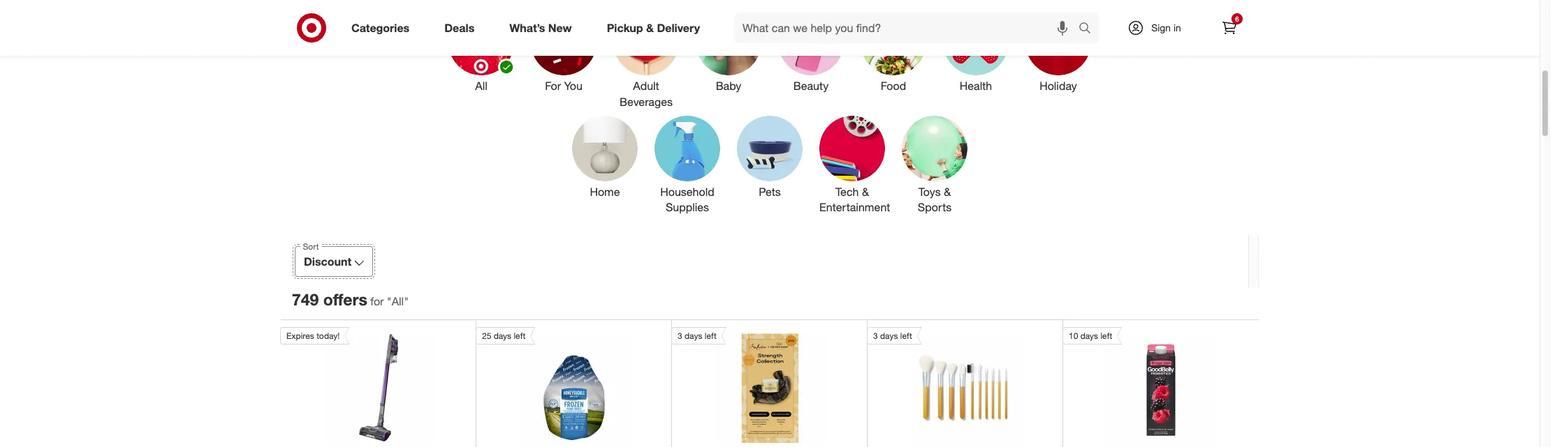 Task type: locate. For each thing, give the bounding box(es) containing it.
3 days from the left
[[881, 331, 898, 342]]

25 days left
[[482, 331, 526, 342]]

1 horizontal spatial 3 days left
[[874, 331, 913, 342]]

"
[[387, 295, 392, 309], [404, 295, 409, 309]]

all inside button
[[475, 79, 488, 93]]

expires today! button
[[280, 328, 435, 445]]

& right tech
[[862, 185, 869, 199]]

in
[[1174, 22, 1182, 34]]

1 horizontal spatial 3 days left button
[[867, 328, 1022, 445]]

health
[[960, 79, 992, 93]]

days
[[494, 331, 512, 342], [685, 331, 703, 342], [881, 331, 898, 342], [1081, 331, 1099, 342]]

toys
[[919, 185, 941, 199]]

3
[[678, 331, 683, 342], [874, 331, 878, 342]]

0 horizontal spatial all
[[392, 295, 404, 309]]

toys & sports button
[[902, 116, 968, 216]]

days inside 25 days left button
[[494, 331, 512, 342]]

1 left from the left
[[514, 331, 526, 342]]

3 left from the left
[[901, 331, 913, 342]]

& for toys
[[944, 185, 951, 199]]

2 left from the left
[[705, 331, 717, 342]]

left
[[514, 331, 526, 342], [705, 331, 717, 342], [901, 331, 913, 342], [1101, 331, 1113, 342]]

search button
[[1073, 13, 1106, 46]]

home
[[590, 185, 620, 199]]

all inside 749 offer s for " all "
[[392, 295, 404, 309]]

offer
[[323, 290, 359, 310]]

3 days left button
[[672, 328, 826, 445], [867, 328, 1022, 445]]

adult beverages button
[[614, 10, 679, 110]]

baby
[[716, 79, 742, 93]]

0 vertical spatial all
[[475, 79, 488, 93]]

left for 10 days left button
[[1101, 331, 1113, 342]]

2 days from the left
[[685, 331, 703, 342]]

25
[[482, 331, 492, 342]]

holiday
[[1040, 79, 1078, 93]]

entertainment
[[820, 201, 891, 215]]

what's new link
[[498, 13, 590, 43]]

0 horizontal spatial "
[[387, 295, 392, 309]]

all down deals link
[[475, 79, 488, 93]]

6
[[1236, 15, 1240, 23]]

1 vertical spatial all
[[392, 295, 404, 309]]

1 horizontal spatial all
[[475, 79, 488, 93]]

beauty button
[[779, 10, 844, 110]]

all button
[[449, 10, 515, 110]]

0 horizontal spatial 3 days left
[[678, 331, 717, 342]]

days for 10 days left button
[[1081, 331, 1099, 342]]

tech & entertainment button
[[820, 116, 891, 216]]

749 offer s for " all "
[[292, 290, 409, 310]]

s
[[359, 290, 368, 310]]

left inside button
[[514, 331, 526, 342]]

days for 1st 3 days left button from the right
[[881, 331, 898, 342]]

10 days left
[[1069, 331, 1113, 342]]

4 left from the left
[[1101, 331, 1113, 342]]

1 horizontal spatial &
[[862, 185, 869, 199]]

tech & entertainment
[[820, 185, 891, 215]]

& right pickup
[[646, 21, 654, 35]]

all
[[475, 79, 488, 93], [392, 295, 404, 309]]

new
[[549, 21, 572, 35]]

sports
[[918, 201, 952, 215]]

for you button
[[531, 10, 597, 110]]

supplies
[[666, 201, 709, 215]]

2 3 from the left
[[874, 331, 878, 342]]

1 days from the left
[[494, 331, 512, 342]]

1 3 days left from the left
[[678, 331, 717, 342]]

for
[[371, 295, 384, 309]]

left for second 3 days left button from right
[[705, 331, 717, 342]]

all right for
[[392, 295, 404, 309]]

expires today!
[[287, 331, 340, 342]]

categories link
[[340, 13, 427, 43]]

sign in link
[[1116, 13, 1203, 43]]

6 link
[[1215, 13, 1245, 43]]

& inside tech & entertainment
[[862, 185, 869, 199]]

1 3 days left button from the left
[[672, 328, 826, 445]]

toys & sports
[[918, 185, 952, 215]]

search
[[1073, 22, 1106, 36]]

&
[[646, 21, 654, 35], [862, 185, 869, 199], [944, 185, 951, 199]]

beauty
[[794, 79, 829, 93]]

1 3 from the left
[[678, 331, 683, 342]]

4 days from the left
[[1081, 331, 1099, 342]]

0 horizontal spatial &
[[646, 21, 654, 35]]

days inside 10 days left button
[[1081, 331, 1099, 342]]

& inside toys & sports
[[944, 185, 951, 199]]

0 horizontal spatial 3
[[678, 331, 683, 342]]

& right toys
[[944, 185, 951, 199]]

categories
[[352, 21, 410, 35]]

0 horizontal spatial 3 days left button
[[672, 328, 826, 445]]

1 horizontal spatial "
[[404, 295, 409, 309]]

you
[[564, 79, 583, 93]]

1 horizontal spatial 3
[[874, 331, 878, 342]]

3 days left
[[678, 331, 717, 342], [874, 331, 913, 342]]

what's
[[510, 21, 545, 35]]

2 horizontal spatial &
[[944, 185, 951, 199]]



Task type: vqa. For each thing, say whether or not it's contained in the screenshot.
left -
no



Task type: describe. For each thing, give the bounding box(es) containing it.
for you
[[545, 79, 583, 93]]

baby button
[[696, 10, 762, 110]]

& for tech
[[862, 185, 869, 199]]

household supplies button
[[655, 116, 721, 216]]

3 for second 3 days left button from right
[[678, 331, 683, 342]]

pickup & delivery link
[[595, 13, 718, 43]]

pickup
[[607, 21, 643, 35]]

days for second 3 days left button from right
[[685, 331, 703, 342]]

left for 1st 3 days left button from the right
[[901, 331, 913, 342]]

beverages
[[620, 95, 673, 109]]

food
[[881, 79, 907, 93]]

pickup & delivery
[[607, 21, 700, 35]]

days for 25 days left button
[[494, 331, 512, 342]]

delivery
[[657, 21, 700, 35]]

discount
[[304, 255, 352, 269]]

adult
[[633, 79, 659, 93]]

holiday button
[[1026, 10, 1092, 110]]

food button
[[861, 10, 927, 110]]

home button
[[572, 116, 638, 216]]

What can we help you find? suggestions appear below search field
[[735, 13, 1083, 43]]

household supplies
[[661, 185, 715, 215]]

2 3 days left from the left
[[874, 331, 913, 342]]

discount button
[[295, 247, 373, 278]]

expires
[[287, 331, 314, 342]]

tech
[[836, 185, 859, 199]]

749
[[292, 290, 319, 310]]

10
[[1069, 331, 1079, 342]]

deals
[[445, 21, 475, 35]]

left for 25 days left button
[[514, 331, 526, 342]]

today!
[[317, 331, 340, 342]]

10 days left button
[[1063, 328, 1218, 445]]

pets
[[759, 185, 781, 199]]

sign in
[[1152, 22, 1182, 34]]

3 for 1st 3 days left button from the right
[[874, 331, 878, 342]]

for
[[545, 79, 561, 93]]

pets button
[[737, 116, 803, 216]]

health button
[[943, 10, 1009, 110]]

& for pickup
[[646, 21, 654, 35]]

2 3 days left button from the left
[[867, 328, 1022, 445]]

sign
[[1152, 22, 1171, 34]]

25 days left button
[[476, 328, 631, 445]]

2 " from the left
[[404, 295, 409, 309]]

household
[[661, 185, 715, 199]]

adult beverages
[[620, 79, 673, 109]]

deals link
[[433, 13, 492, 43]]

1 " from the left
[[387, 295, 392, 309]]

what's new
[[510, 21, 572, 35]]



